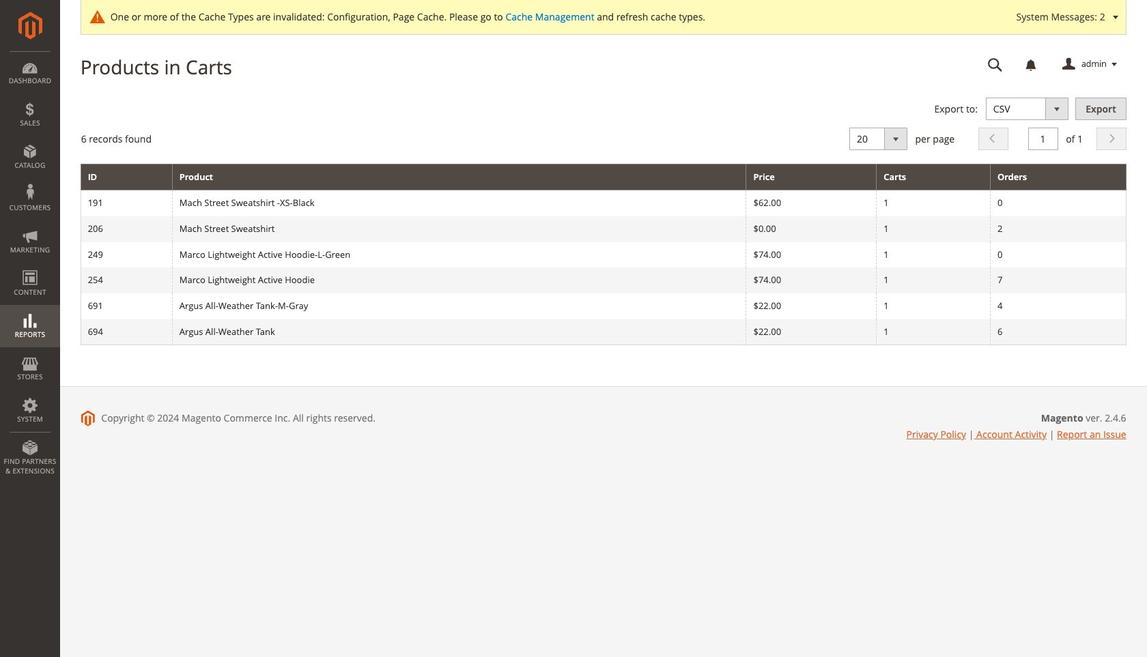 Task type: locate. For each thing, give the bounding box(es) containing it.
magento admin panel image
[[18, 12, 42, 40]]

menu bar
[[0, 51, 60, 483]]

None text field
[[978, 53, 1013, 76]]

None text field
[[1028, 127, 1058, 150]]



